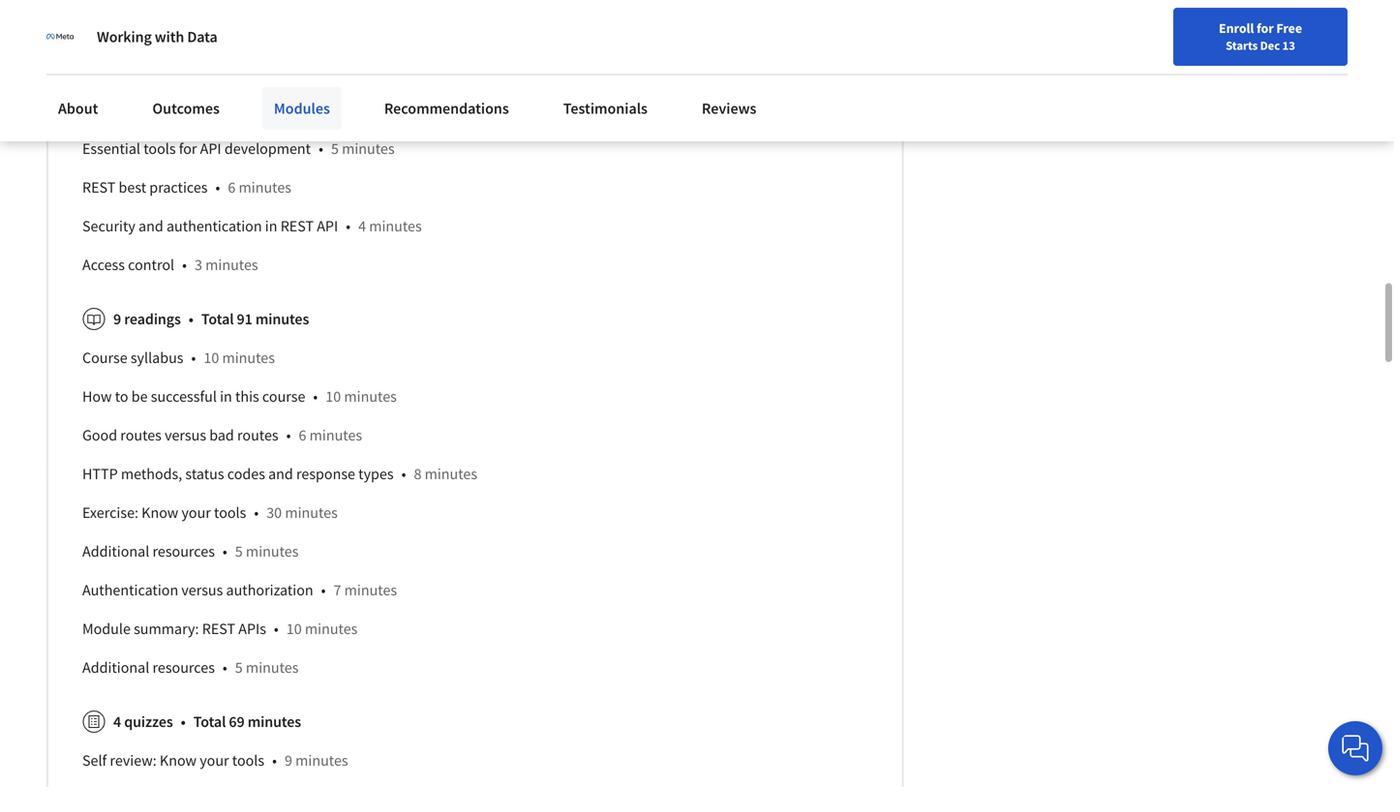 Task type: describe. For each thing, give the bounding box(es) containing it.
response
[[296, 465, 355, 484]]

2 vertical spatial tools
[[232, 751, 265, 771]]

0 vertical spatial versus
[[165, 426, 206, 445]]

1 horizontal spatial and
[[268, 465, 293, 484]]

security
[[82, 217, 135, 236]]

summary:
[[134, 620, 199, 639]]

successful
[[151, 387, 217, 407]]

69
[[229, 713, 245, 732]]

2 horizontal spatial 10
[[326, 387, 341, 407]]

enroll
[[1220, 19, 1255, 37]]

authentication
[[167, 217, 262, 236]]

dec
[[1261, 38, 1281, 53]]

reviews
[[702, 99, 757, 118]]

1 horizontal spatial 8
[[414, 465, 422, 484]]

data
[[187, 27, 218, 46]]

testimonials link
[[552, 87, 660, 130]]

working
[[97, 27, 152, 46]]

testimonials
[[564, 99, 648, 118]]

methods,
[[121, 465, 182, 484]]

access
[[82, 255, 125, 275]]

1 vertical spatial know
[[160, 751, 197, 771]]

1 vertical spatial in
[[220, 387, 232, 407]]

self
[[82, 751, 107, 771]]

what you know about http
[[82, 23, 262, 42]]

0 horizontal spatial 10
[[204, 348, 219, 368]]

0 vertical spatial 8
[[236, 100, 244, 120]]

security and authentication in rest api • 4 minutes
[[82, 217, 422, 236]]

authentication versus authorization • 7 minutes
[[82, 581, 397, 600]]

exercise: know your tools • 30 minutes
[[82, 503, 338, 523]]

essential tools for api development • 5 minutes
[[82, 139, 395, 159]]

how to be successful in this course • 10 minutes
[[82, 387, 397, 407]]

1 vertical spatial api
[[317, 217, 338, 236]]

13
[[1283, 38, 1296, 53]]

1 vertical spatial 6
[[299, 426, 306, 445]]

conventions
[[136, 100, 216, 120]]

restfulness • 7 minutes
[[82, 62, 245, 81]]

modules
[[274, 99, 330, 118]]

be
[[132, 387, 148, 407]]

0 vertical spatial 5
[[331, 139, 339, 159]]

2 additional from the top
[[82, 658, 149, 678]]

with
[[155, 27, 184, 46]]

recommendations
[[384, 99, 509, 118]]

quizzes
[[124, 713, 173, 732]]

chat with us image
[[1341, 733, 1372, 764]]

modules link
[[262, 87, 342, 130]]

course
[[262, 387, 306, 407]]

http methods, status codes and response types • 8 minutes
[[82, 465, 478, 484]]

working with data
[[97, 27, 218, 46]]

total for total 69 minutes
[[193, 713, 226, 732]]

1 routes from the left
[[120, 426, 162, 445]]

1 additional resources • 5 minutes from the top
[[82, 542, 299, 562]]

essential
[[82, 139, 140, 159]]

0 horizontal spatial http
[[82, 465, 118, 484]]

1 horizontal spatial rest
[[202, 620, 235, 639]]

2 vertical spatial 5
[[235, 658, 243, 678]]

1 horizontal spatial http
[[226, 23, 262, 42]]

about
[[185, 23, 223, 42]]

1 vertical spatial versus
[[182, 581, 223, 600]]

good routes versus bad routes • 6 minutes
[[82, 426, 362, 445]]

1 horizontal spatial in
[[265, 217, 278, 236]]

0 vertical spatial 9
[[113, 310, 121, 329]]

naming conventions
[[82, 100, 216, 120]]

bad
[[209, 426, 234, 445]]

9 readings
[[113, 310, 181, 329]]

2 vertical spatial 10
[[287, 620, 302, 639]]

codes
[[227, 465, 265, 484]]

91
[[237, 310, 253, 329]]

rest best practices • 6 minutes
[[82, 178, 292, 197]]

0 vertical spatial tools
[[144, 139, 176, 159]]

1 vertical spatial 5
[[235, 542, 243, 562]]

2 resources from the top
[[153, 658, 215, 678]]

readings
[[124, 310, 181, 329]]

8 minutes
[[236, 100, 299, 120]]

outcomes link
[[141, 87, 231, 130]]



Task type: vqa. For each thing, say whether or not it's contained in the screenshot.


Task type: locate. For each thing, give the bounding box(es) containing it.
1 vertical spatial 10
[[326, 387, 341, 407]]

1 vertical spatial http
[[82, 465, 118, 484]]

total left 69
[[193, 713, 226, 732]]

1 additional from the top
[[82, 542, 149, 562]]

8 up the essential tools for api development • 5 minutes
[[236, 100, 244, 120]]

0 horizontal spatial for
[[179, 139, 197, 159]]

10
[[204, 348, 219, 368], [326, 387, 341, 407], [287, 620, 302, 639]]

0 horizontal spatial and
[[139, 217, 163, 236]]

additional down module in the left of the page
[[82, 658, 149, 678]]

0 vertical spatial rest
[[82, 178, 116, 197]]

recommendations link
[[373, 87, 521, 130]]

9 left readings at the left top of the page
[[113, 310, 121, 329]]

9 down • total 69 minutes
[[285, 751, 292, 771]]

know right 'review:'
[[160, 751, 197, 771]]

and
[[139, 217, 163, 236], [268, 465, 293, 484]]

4
[[358, 217, 366, 236], [113, 713, 121, 732]]

know down methods,
[[142, 503, 179, 523]]

7
[[182, 62, 189, 81], [334, 581, 341, 600]]

0 horizontal spatial 4
[[113, 713, 121, 732]]

syllabus
[[131, 348, 184, 368]]

0 vertical spatial resources
[[153, 542, 215, 562]]

access control • 3 minutes
[[82, 255, 258, 275]]

naming
[[82, 100, 133, 120]]

10 up successful
[[204, 348, 219, 368]]

0 horizontal spatial in
[[220, 387, 232, 407]]

1 vertical spatial rest
[[281, 217, 314, 236]]

know
[[146, 23, 182, 42]]

1 vertical spatial 4
[[113, 713, 121, 732]]

• total 91 minutes
[[189, 310, 309, 329]]

rest
[[82, 178, 116, 197], [281, 217, 314, 236], [202, 620, 235, 639]]

1 vertical spatial for
[[179, 139, 197, 159]]

0 horizontal spatial routes
[[120, 426, 162, 445]]

1 horizontal spatial 7
[[334, 581, 341, 600]]

1 vertical spatial and
[[268, 465, 293, 484]]

0 vertical spatial http
[[226, 23, 262, 42]]

review:
[[110, 751, 157, 771]]

5 down modules link
[[331, 139, 339, 159]]

additional resources • 5 minutes down summary:
[[82, 658, 299, 678]]

1 resources from the top
[[153, 542, 215, 562]]

http down good
[[82, 465, 118, 484]]

this
[[235, 387, 259, 407]]

0 horizontal spatial 7
[[182, 62, 189, 81]]

0 vertical spatial total
[[201, 310, 234, 329]]

6
[[228, 178, 236, 197], [299, 426, 306, 445]]

rest left apis
[[202, 620, 235, 639]]

1 vertical spatial additional resources • 5 minutes
[[82, 658, 299, 678]]

1 horizontal spatial 6
[[299, 426, 306, 445]]

course syllabus • 10 minutes
[[82, 348, 275, 368]]

0 vertical spatial for
[[1257, 19, 1274, 37]]

1 horizontal spatial routes
[[237, 426, 279, 445]]

4 quizzes
[[113, 713, 173, 732]]

5 down apis
[[235, 658, 243, 678]]

coursera image
[[23, 16, 146, 47]]

outcomes
[[152, 99, 220, 118]]

and right codes
[[268, 465, 293, 484]]

tools
[[144, 139, 176, 159], [214, 503, 246, 523], [232, 751, 265, 771]]

0 horizontal spatial 6
[[228, 178, 236, 197]]

in left this
[[220, 387, 232, 407]]

•
[[169, 62, 174, 81], [319, 139, 323, 159], [216, 178, 220, 197], [346, 217, 351, 236], [182, 255, 187, 275], [189, 310, 194, 329], [191, 348, 196, 368], [313, 387, 318, 407], [286, 426, 291, 445], [402, 465, 406, 484], [254, 503, 259, 523], [223, 542, 227, 562], [321, 581, 326, 600], [274, 620, 279, 639], [223, 658, 227, 678], [181, 713, 186, 732], [272, 751, 277, 771]]

authentication
[[82, 581, 178, 600]]

rest down development
[[281, 217, 314, 236]]

for
[[1257, 19, 1274, 37], [179, 139, 197, 159]]

0 vertical spatial 4
[[358, 217, 366, 236]]

practices
[[149, 178, 208, 197]]

resources down exercise: know your tools • 30 minutes
[[153, 542, 215, 562]]

for inside enroll for free starts dec 13
[[1257, 19, 1274, 37]]

know
[[142, 503, 179, 523], [160, 751, 197, 771]]

best
[[119, 178, 146, 197]]

development
[[225, 139, 311, 159]]

you
[[119, 23, 143, 42]]

5
[[331, 139, 339, 159], [235, 542, 243, 562], [235, 658, 243, 678]]

course
[[82, 348, 128, 368]]

5 up authentication versus authorization • 7 minutes
[[235, 542, 243, 562]]

status
[[185, 465, 224, 484]]

0 vertical spatial your
[[182, 503, 211, 523]]

6 down the essential tools for api development • 5 minutes
[[228, 178, 236, 197]]

versus up module summary: rest apis • 10 minutes
[[182, 581, 223, 600]]

and up control
[[139, 217, 163, 236]]

0 vertical spatial 6
[[228, 178, 236, 197]]

0 vertical spatial and
[[139, 217, 163, 236]]

additional down exercise:
[[82, 542, 149, 562]]

2 additional resources • 5 minutes from the top
[[82, 658, 299, 678]]

menu item
[[1025, 19, 1149, 82]]

in right authentication
[[265, 217, 278, 236]]

api
[[200, 139, 221, 159], [317, 217, 338, 236]]

3
[[195, 255, 202, 275]]

total left 91
[[201, 310, 234, 329]]

1 vertical spatial 8
[[414, 465, 422, 484]]

tools down codes
[[214, 503, 246, 523]]

versus left bad
[[165, 426, 206, 445]]

show notifications image
[[1170, 24, 1193, 47]]

0 vertical spatial in
[[265, 217, 278, 236]]

routes
[[120, 426, 162, 445], [237, 426, 279, 445]]

1 horizontal spatial for
[[1257, 19, 1274, 37]]

minutes
[[192, 62, 245, 81], [247, 100, 299, 120], [342, 139, 395, 159], [239, 178, 292, 197], [369, 217, 422, 236], [205, 255, 258, 275], [256, 310, 309, 329], [222, 348, 275, 368], [344, 387, 397, 407], [310, 426, 362, 445], [425, 465, 478, 484], [285, 503, 338, 523], [246, 542, 299, 562], [344, 581, 397, 600], [305, 620, 358, 639], [246, 658, 299, 678], [248, 713, 301, 732], [296, 751, 348, 771]]

0 horizontal spatial 9
[[113, 310, 121, 329]]

resources
[[153, 542, 215, 562], [153, 658, 215, 678]]

2 routes from the left
[[237, 426, 279, 445]]

1 vertical spatial tools
[[214, 503, 246, 523]]

resources down summary:
[[153, 658, 215, 678]]

about link
[[46, 87, 110, 130]]

1 vertical spatial resources
[[153, 658, 215, 678]]

exercise:
[[82, 503, 139, 523]]

self review: know your tools • 9 minutes
[[82, 751, 348, 771]]

your down 69
[[200, 751, 229, 771]]

tools down naming conventions
[[144, 139, 176, 159]]

0 vertical spatial know
[[142, 503, 179, 523]]

http right 'about' at the left top of the page
[[226, 23, 262, 42]]

1 vertical spatial 9
[[285, 751, 292, 771]]

9
[[113, 310, 121, 329], [285, 751, 292, 771]]

rest left the best
[[82, 178, 116, 197]]

0 vertical spatial additional resources • 5 minutes
[[82, 542, 299, 562]]

meta image
[[46, 23, 74, 50]]

versus
[[165, 426, 206, 445], [182, 581, 223, 600]]

0 horizontal spatial 8
[[236, 100, 244, 120]]

1 horizontal spatial 4
[[358, 217, 366, 236]]

1 horizontal spatial api
[[317, 217, 338, 236]]

starts
[[1226, 38, 1258, 53]]

1 horizontal spatial 10
[[287, 620, 302, 639]]

how
[[82, 387, 112, 407]]

in
[[265, 217, 278, 236], [220, 387, 232, 407]]

0 horizontal spatial rest
[[82, 178, 116, 197]]

8 right types
[[414, 465, 422, 484]]

30
[[267, 503, 282, 523]]

for up dec
[[1257, 19, 1274, 37]]

enroll for free starts dec 13
[[1220, 19, 1303, 53]]

1 vertical spatial additional
[[82, 658, 149, 678]]

0 horizontal spatial api
[[200, 139, 221, 159]]

your down status
[[182, 503, 211, 523]]

types
[[359, 465, 394, 484]]

10 right 'course'
[[326, 387, 341, 407]]

reviews link
[[691, 87, 769, 130]]

additional
[[82, 542, 149, 562], [82, 658, 149, 678]]

free
[[1277, 19, 1303, 37]]

tools down • total 69 minutes
[[232, 751, 265, 771]]

0 vertical spatial 10
[[204, 348, 219, 368]]

7 right authorization
[[334, 581, 341, 600]]

routes down be
[[120, 426, 162, 445]]

0 vertical spatial 7
[[182, 62, 189, 81]]

0 vertical spatial api
[[200, 139, 221, 159]]

additional resources • 5 minutes
[[82, 542, 299, 562], [82, 658, 299, 678]]

for up rest best practices • 6 minutes
[[179, 139, 197, 159]]

1 vertical spatial 7
[[334, 581, 341, 600]]

6 down 'course'
[[299, 426, 306, 445]]

restfulness
[[82, 62, 161, 81]]

apis
[[239, 620, 266, 639]]

1 vertical spatial your
[[200, 751, 229, 771]]

routes right bad
[[237, 426, 279, 445]]

module
[[82, 620, 131, 639]]

total for total 91 minutes
[[201, 310, 234, 329]]

0 vertical spatial additional
[[82, 542, 149, 562]]

authorization
[[226, 581, 313, 600]]

to
[[115, 387, 128, 407]]

module summary: rest apis • 10 minutes
[[82, 620, 358, 639]]

about
[[58, 99, 98, 118]]

1 horizontal spatial 9
[[285, 751, 292, 771]]

2 vertical spatial rest
[[202, 620, 235, 639]]

7 up outcomes
[[182, 62, 189, 81]]

control
[[128, 255, 174, 275]]

2 horizontal spatial rest
[[281, 217, 314, 236]]

1 vertical spatial total
[[193, 713, 226, 732]]

http
[[226, 23, 262, 42], [82, 465, 118, 484]]

10 right apis
[[287, 620, 302, 639]]

good
[[82, 426, 117, 445]]

what
[[82, 23, 116, 42]]

• total 69 minutes
[[181, 713, 301, 732]]

additional resources • 5 minutes down exercise: know your tools • 30 minutes
[[82, 542, 299, 562]]

your
[[182, 503, 211, 523], [200, 751, 229, 771]]



